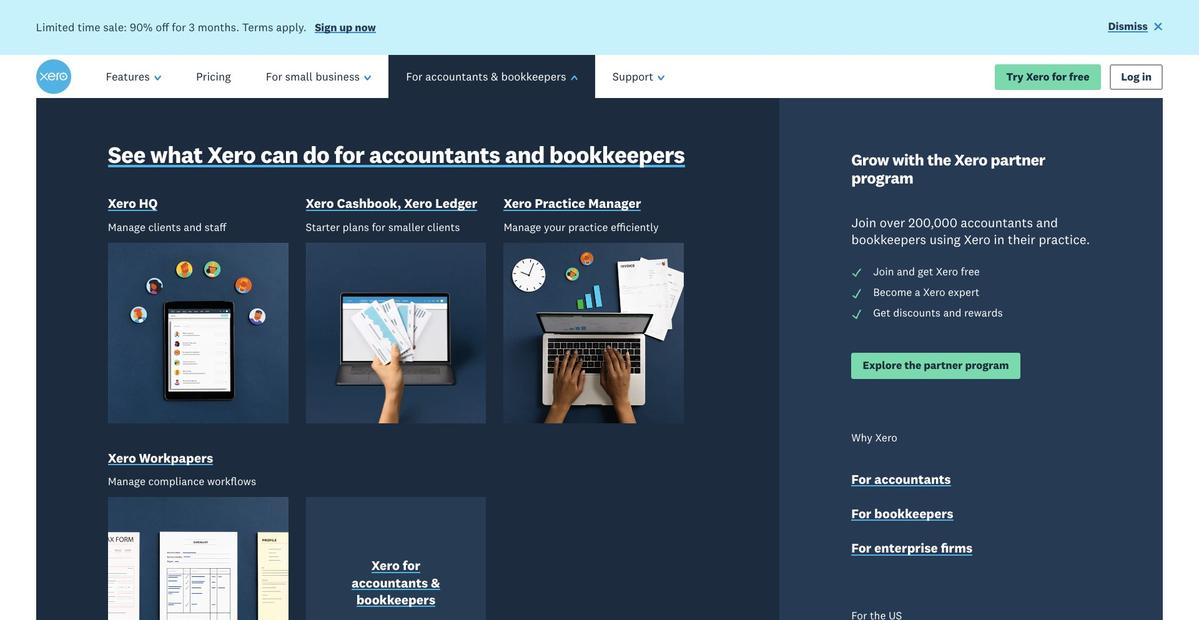 Task type: locate. For each thing, give the bounding box(es) containing it.
for small business
[[266, 69, 360, 84]]

manage down xero workpapers 'link'
[[108, 475, 146, 488]]

1 vertical spatial try
[[558, 281, 575, 295]]

3 included image from the top
[[852, 308, 863, 320]]

for
[[266, 69, 282, 84], [406, 69, 423, 84], [852, 471, 872, 488], [852, 505, 872, 522], [852, 540, 872, 557]]

1 horizontal spatial the
[[928, 150, 951, 170]]

0 vertical spatial soccer
[[595, 142, 751, 208]]

0 horizontal spatial soccer
[[459, 224, 518, 249]]

join inside join over 200,000 accountants and bookkeepers using xero in their practice.
[[852, 214, 877, 231]]

xero workpapers
[[108, 449, 213, 466]]

why xero
[[852, 431, 898, 445]]

and up "practice."
[[1037, 214, 1058, 231]]

grow
[[852, 150, 889, 170]]

1 clients from the left
[[148, 220, 181, 234]]

and up the practice
[[505, 140, 545, 170]]

free down providing
[[621, 281, 641, 295]]

1 horizontal spatial try xero for free
[[1007, 70, 1090, 83]]

clients down hq
[[148, 220, 181, 234]]

0 vertical spatial in
[[1142, 70, 1152, 83]]

dismiss button
[[1109, 19, 1163, 36]]

0 vertical spatial partner
[[991, 150, 1046, 170]]

accountants inside join over 200,000 accountants and bookkeepers using xero in their practice.
[[961, 214, 1033, 231]]

become a xero expert
[[873, 286, 980, 299]]

the
[[928, 150, 951, 170], [905, 359, 922, 373]]

a
[[915, 286, 921, 299]]

pricing link
[[179, 55, 248, 99]]

& inside "xero for accountants & bookkeepers"
[[431, 574, 440, 591]]

small
[[285, 69, 313, 84]]

free
[[1070, 70, 1090, 83], [961, 265, 980, 279], [621, 281, 641, 295]]

program up over
[[852, 168, 914, 188]]

1 vertical spatial soccer
[[459, 224, 518, 249]]

xero cashbook, xero ledger link
[[306, 195, 477, 215]]

explore the partner program link
[[852, 353, 1021, 379]]

in inside join over 200,000 accountants and bookkeepers using xero in their practice.
[[994, 231, 1005, 248]]

1 horizontal spatial try xero for free link
[[995, 64, 1101, 90]]

for small business button
[[248, 55, 389, 99]]

2 vertical spatial included image
[[852, 308, 863, 320]]

1 vertical spatial try xero for free
[[558, 281, 641, 295]]

and
[[505, 140, 545, 170], [1037, 214, 1058, 231], [184, 220, 202, 234], [779, 224, 812, 249], [897, 265, 915, 279], [944, 306, 962, 320]]

1 vertical spatial join
[[873, 265, 894, 279]]

1 vertical spatial &
[[431, 574, 440, 591]]

join up become
[[873, 265, 894, 279]]

partner
[[991, 150, 1046, 170], [924, 359, 963, 373]]

in left their
[[994, 231, 1005, 248]]

and down expert
[[944, 306, 962, 320]]

sale:
[[103, 20, 127, 34]]

included image
[[852, 268, 863, 279], [852, 288, 863, 299], [852, 308, 863, 320]]

1 horizontal spatial program
[[965, 359, 1009, 373]]

free up expert
[[961, 265, 980, 279]]

manage down xero hq link
[[108, 220, 146, 234]]

enterprise
[[875, 540, 938, 557]]

manage
[[108, 220, 146, 234], [504, 220, 541, 234], [108, 475, 146, 488]]

0 vertical spatial join
[[852, 214, 877, 231]]

try xero for free for try xero for free link to the bottom
[[558, 281, 641, 295]]

manage for practice
[[504, 220, 541, 234]]

get
[[918, 265, 934, 279]]

free for try xero for free link to the bottom
[[621, 281, 641, 295]]

try xero for free
[[1007, 70, 1090, 83], [558, 281, 641, 295]]

0 horizontal spatial clients
[[148, 220, 181, 234]]

200,000
[[909, 214, 958, 231]]

0 horizontal spatial try xero for free
[[558, 281, 641, 295]]

accountants inside "xero for accountants & bookkeepers"
[[352, 574, 428, 591]]

1 horizontal spatial soccer
[[595, 142, 751, 208]]

join
[[852, 214, 877, 231], [873, 265, 894, 279]]

over
[[880, 214, 905, 231]]

1 horizontal spatial try
[[1007, 70, 1024, 83]]

practice
[[568, 220, 608, 234]]

the right explore
[[905, 359, 922, 373]]

0 vertical spatial included image
[[852, 268, 863, 279]]

in
[[1142, 70, 1152, 83], [994, 231, 1005, 248]]

accountants inside see what xero can do for accountants and bookkeepers link
[[369, 140, 500, 170]]

resources
[[687, 224, 774, 249]]

included image left become
[[852, 288, 863, 299]]

0 vertical spatial &
[[491, 69, 498, 84]]

0 vertical spatial free
[[1070, 70, 1090, 83]]

1 horizontal spatial clients
[[427, 220, 460, 234]]

for accountants & bookkeepers
[[406, 69, 566, 84]]

for accountants
[[852, 471, 951, 488]]

for for for bookkeepers
[[852, 505, 872, 522]]

for for for accountants & bookkeepers
[[406, 69, 423, 84]]

1 horizontal spatial &
[[491, 69, 498, 84]]

1 vertical spatial partner
[[924, 359, 963, 373]]

clients
[[148, 220, 181, 234], [427, 220, 460, 234]]

1 vertical spatial program
[[965, 359, 1009, 373]]

manage compliance workflows
[[108, 475, 256, 488]]

1 horizontal spatial partner
[[991, 150, 1046, 170]]

get
[[873, 306, 891, 320]]

0 vertical spatial program
[[852, 168, 914, 188]]

xero homepage image
[[36, 59, 71, 94]]

included image for join and get xero free
[[852, 268, 863, 279]]

limited time sale: 90% off for 3 months. terms apply.
[[36, 20, 307, 34]]

workflows
[[207, 475, 256, 488]]

bookkeepers inside "xero for accountants & bookkeepers"
[[357, 592, 436, 608]]

a women player kicks a ball high in the air on club grounds, and a series of bar charts of increasing height. image
[[324, 345, 876, 620]]

bookkeepers inside dropdown button
[[501, 69, 566, 84]]

0 horizontal spatial program
[[852, 168, 914, 188]]

manage left your
[[504, 220, 541, 234]]

program
[[852, 168, 914, 188], [965, 359, 1009, 373]]

1 included image from the top
[[852, 268, 863, 279]]

0 horizontal spatial in
[[994, 231, 1005, 248]]

compliance
[[148, 475, 204, 488]]

0 horizontal spatial try xero for free link
[[547, 275, 653, 301]]

providing
[[598, 224, 682, 249]]

0 vertical spatial try xero for free
[[1007, 70, 1090, 83]]

0 vertical spatial the
[[928, 150, 951, 170]]

limited
[[36, 20, 75, 34]]

see
[[108, 140, 145, 170]]

try
[[1007, 70, 1024, 83], [558, 281, 575, 295]]

included image left get
[[852, 308, 863, 320]]

clients down ledger
[[427, 220, 460, 234]]

free for try xero for free link to the right
[[1070, 70, 1090, 83]]

up
[[340, 20, 353, 34]]

discounts
[[893, 306, 941, 320]]

xero for accountants & bookkeepers link
[[332, 557, 460, 611]]

why
[[852, 431, 873, 445]]

2 horizontal spatial free
[[1070, 70, 1090, 83]]

for enterprise firms link
[[852, 540, 973, 560]]

1 vertical spatial free
[[961, 265, 980, 279]]

join for join over 200,000 accountants and bookkeepers using xero in their practice.
[[852, 214, 877, 231]]

program down rewards
[[965, 359, 1009, 373]]

become
[[873, 286, 912, 299]]

bookkeepers
[[501, 69, 566, 84], [549, 140, 685, 170], [852, 231, 927, 248], [875, 505, 954, 522], [357, 592, 436, 608]]

2 included image from the top
[[852, 288, 863, 299]]

grassroots
[[360, 224, 454, 249]]

grow
[[523, 224, 566, 249]]

1 vertical spatial included image
[[852, 288, 863, 299]]

xero inside "xero for accountants & bookkeepers"
[[372, 557, 400, 574]]

smaller
[[388, 220, 425, 234]]

included image down support
[[852, 268, 863, 279]]

starter
[[306, 220, 340, 234]]

manager
[[588, 195, 641, 212]]

&
[[491, 69, 498, 84], [431, 574, 440, 591]]

try xero for free for try xero for free link to the right
[[1007, 70, 1090, 83]]

the inside grow with the xero partner program
[[928, 150, 951, 170]]

2 vertical spatial free
[[621, 281, 641, 295]]

off
[[156, 20, 169, 34]]

1 vertical spatial in
[[994, 231, 1005, 248]]

can
[[260, 140, 298, 170]]

0 horizontal spatial the
[[905, 359, 922, 373]]

0 horizontal spatial free
[[621, 281, 641, 295]]

free left log in the right top of the page
[[1070, 70, 1090, 83]]

included image for become a xero expert
[[852, 288, 863, 299]]

0 horizontal spatial partner
[[924, 359, 963, 373]]

0 vertical spatial try xero for free link
[[995, 64, 1101, 90]]

support
[[817, 224, 887, 249]]

xero workpapers link
[[108, 449, 213, 469]]

in right log in the right top of the page
[[1142, 70, 1152, 83]]

0 horizontal spatial try
[[558, 281, 575, 295]]

for
[[172, 20, 186, 34], [1052, 70, 1067, 83], [334, 140, 364, 170], [515, 142, 584, 208], [372, 220, 386, 234], [893, 224, 918, 249], [604, 281, 619, 295], [403, 557, 421, 574]]

your
[[544, 220, 566, 234]]

join left over
[[852, 214, 877, 231]]

time
[[78, 20, 100, 34]]

0 horizontal spatial &
[[431, 574, 440, 591]]

do
[[303, 140, 329, 170]]

manage for hq
[[108, 220, 146, 234]]

xero
[[1026, 70, 1050, 83], [207, 140, 256, 170], [955, 150, 988, 170], [108, 195, 136, 212], [306, 195, 334, 212], [404, 195, 432, 212], [504, 195, 532, 212], [223, 224, 264, 249], [964, 231, 991, 248], [936, 265, 958, 279], [578, 281, 601, 295], [923, 286, 946, 299], [875, 431, 898, 445], [108, 449, 136, 466], [372, 557, 400, 574]]

the right with
[[928, 150, 951, 170]]

xero hq
[[108, 195, 158, 212]]

join for join and get xero free
[[873, 265, 894, 279]]

xero cashbook, xero ledger
[[306, 195, 477, 212]]

1 horizontal spatial in
[[1142, 70, 1152, 83]]

1 vertical spatial the
[[905, 359, 922, 373]]

xero inside join over 200,000 accountants and bookkeepers using xero in their practice.
[[964, 231, 991, 248]]



Task type: describe. For each thing, give the bounding box(es) containing it.
helping
[[288, 224, 355, 249]]

grow with the xero partner program
[[852, 150, 1046, 188]]

xero for accountants & bookkeepers
[[352, 557, 440, 608]]

business
[[316, 69, 360, 84]]

see what xero can do for accountants and bookkeepers link
[[108, 140, 685, 173]]

and left support
[[779, 224, 812, 249]]

partner inside "link"
[[924, 359, 963, 373]]

their
[[1008, 231, 1036, 248]]

xero inside grow with the xero partner program
[[955, 150, 988, 170]]

for for for small business
[[266, 69, 282, 84]]

and left get
[[897, 265, 915, 279]]

practice
[[535, 195, 586, 212]]

manage clients and staff
[[108, 220, 226, 234]]

for bookkeepers link
[[852, 505, 954, 525]]

explore the partner program
[[863, 359, 1009, 373]]

by
[[571, 224, 593, 249]]

and left staff
[[184, 220, 202, 234]]

starter plans for smaller clients
[[306, 220, 460, 234]]

xero practice manager
[[504, 195, 641, 212]]

months.
[[198, 20, 239, 34]]

support button
[[595, 55, 682, 99]]

accountants inside for accountants link
[[875, 471, 951, 488]]

using
[[930, 231, 961, 248]]

3
[[189, 20, 195, 34]]

for inside "xero for accountants & bookkeepers"
[[403, 557, 421, 574]]

2 clients from the left
[[427, 220, 460, 234]]

workpapers
[[139, 449, 213, 466]]

clubs.
[[923, 224, 977, 249]]

explore
[[863, 359, 902, 373]]

get discounts and rewards
[[873, 306, 1003, 320]]

plans
[[343, 220, 369, 234]]

for accountants & bookkeepers button
[[384, 55, 600, 99]]

is
[[269, 224, 283, 249]]

support
[[613, 69, 654, 84]]

features button
[[88, 55, 179, 99]]

features
[[106, 69, 150, 84]]

bookkeepers inside join over 200,000 accountants and bookkeepers using xero in their practice.
[[852, 231, 927, 248]]

sign up now link
[[315, 20, 376, 37]]

dismiss
[[1109, 19, 1148, 33]]

hq
[[139, 195, 158, 212]]

expert
[[948, 286, 980, 299]]

cashbook,
[[337, 195, 401, 212]]

terms
[[242, 20, 273, 34]]

xero hq link
[[108, 195, 158, 215]]

for for for enterprise firms
[[852, 540, 872, 557]]

0 vertical spatial try
[[1007, 70, 1024, 83]]

pricing
[[196, 69, 231, 84]]

90%
[[130, 20, 153, 34]]

clubs
[[762, 142, 890, 208]]

xero practice manager link
[[504, 195, 641, 215]]

sign up now
[[315, 20, 376, 34]]

join and get xero free
[[873, 265, 980, 279]]

program inside grow with the xero partner program
[[852, 168, 914, 188]]

for accountants link
[[852, 471, 951, 491]]

for bookkeepers
[[852, 505, 954, 522]]

efficiently
[[611, 220, 659, 234]]

now
[[355, 20, 376, 34]]

the inside "link"
[[905, 359, 922, 373]]

what
[[150, 140, 203, 170]]

and inside see what xero can do for accountants and bookkeepers link
[[505, 140, 545, 170]]

& inside dropdown button
[[491, 69, 498, 84]]

log in
[[1121, 70, 1152, 83]]

included image for get discounts and rewards
[[852, 308, 863, 320]]

for for for accountants
[[852, 471, 872, 488]]

with
[[893, 150, 924, 170]]

staff
[[205, 220, 226, 234]]

sign
[[315, 20, 337, 34]]

xero is helping grassroots soccer grow by providing resources and support for clubs.
[[223, 224, 977, 249]]

rewards
[[964, 306, 1003, 320]]

see what xero can do for accountants and bookkeepers
[[108, 140, 685, 170]]

1 horizontal spatial free
[[961, 265, 980, 279]]

accountants inside 'for accountants & bookkeepers' dropdown button
[[425, 69, 488, 84]]

partner inside grow with the xero partner program
[[991, 150, 1046, 170]]

apply.
[[276, 20, 307, 34]]

manage your practice efficiently
[[504, 220, 659, 234]]

manage for workpapers
[[108, 475, 146, 488]]

in inside log in link
[[1142, 70, 1152, 83]]

and inside join over 200,000 accountants and bookkeepers using xero in their practice.
[[1037, 214, 1058, 231]]

log in link
[[1110, 64, 1163, 90]]

join over 200,000 accountants and bookkeepers using xero in their practice.
[[852, 214, 1090, 248]]

program inside "link"
[[965, 359, 1009, 373]]

log
[[1121, 70, 1140, 83]]

practice.
[[1039, 231, 1090, 248]]

1 vertical spatial try xero for free link
[[547, 275, 653, 301]]

for soccer clubs
[[504, 142, 890, 208]]

firms
[[941, 540, 973, 557]]



Task type: vqa. For each thing, say whether or not it's contained in the screenshot.
of
no



